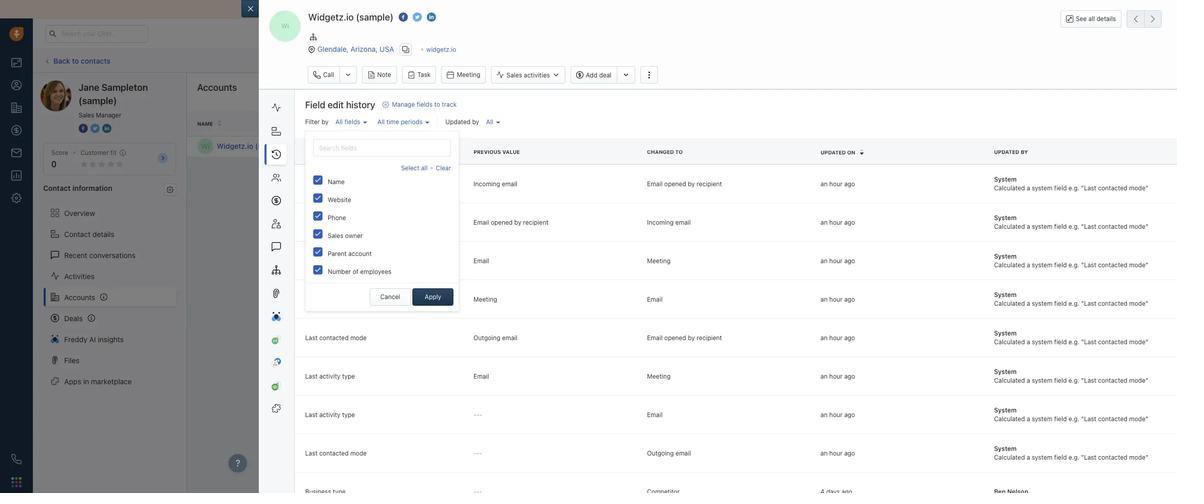 Task type: locate. For each thing, give the bounding box(es) containing it.
last
[[305, 180, 318, 188], [305, 219, 318, 227], [305, 257, 318, 265], [305, 296, 318, 304], [305, 334, 318, 342], [305, 373, 318, 381], [305, 412, 318, 419], [305, 450, 318, 458]]

email
[[647, 180, 663, 188], [474, 219, 489, 227], [474, 257, 489, 265], [647, 296, 663, 304], [647, 334, 663, 342], [474, 373, 489, 381], [647, 412, 663, 419]]

7 calculated from the top
[[995, 416, 1026, 424]]

clear link
[[436, 162, 451, 175]]

2 field from the top
[[305, 149, 320, 155]]

3 type from the top
[[342, 373, 355, 381]]

all inside button
[[378, 118, 385, 126]]

account
[[1138, 87, 1162, 95], [348, 250, 372, 258]]

contact for contact information
[[43, 184, 71, 193]]

1 horizontal spatial add
[[1125, 87, 1137, 95]]

1 vertical spatial outgoing email
[[647, 450, 691, 458]]

add
[[586, 71, 598, 79], [1125, 87, 1137, 95]]

last contacted mode for email opened by recipient
[[305, 219, 367, 227]]

2 --- from the top
[[474, 450, 483, 458]]

fit
[[111, 149, 117, 157]]

your
[[358, 5, 373, 13]]

1 vertical spatial details
[[93, 230, 114, 239]]

1 all from the left
[[486, 118, 494, 126]]

cancel button
[[370, 289, 411, 306]]

contact
[[43, 184, 71, 193], [64, 230, 91, 239]]

0 vertical spatial all
[[1089, 15, 1096, 23]]

an
[[821, 180, 828, 188], [821, 219, 828, 227], [821, 257, 828, 265], [821, 296, 828, 304], [821, 334, 828, 342], [821, 373, 828, 381], [821, 412, 828, 419], [821, 450, 828, 458]]

fields for manage
[[417, 101, 433, 109]]

all down field edit history
[[336, 118, 343, 126]]

1 horizontal spatial details
[[1097, 15, 1117, 23]]

2 field from the top
[[1055, 223, 1067, 231]]

6 "last from the top
[[1082, 377, 1097, 385]]

1 horizontal spatial (sample)
[[255, 142, 285, 151]]

sales up facebook circled image
[[79, 112, 94, 119]]

1 mode" from the top
[[1130, 185, 1149, 192]]

linkedin circled image
[[427, 12, 436, 23]]

freddy ai insights
[[64, 335, 124, 344]]

0 horizontal spatial details
[[93, 230, 114, 239]]

2 horizontal spatial all
[[486, 118, 494, 126]]

3 system from the top
[[995, 253, 1017, 261]]

all up previous
[[486, 118, 494, 126]]

0 horizontal spatial all
[[421, 165, 428, 172]]

3 calculated from the top
[[995, 262, 1026, 269]]

open deals amount
[[379, 121, 438, 127]]

all fields link
[[333, 116, 370, 129]]

email opened by recipient
[[647, 180, 722, 188], [474, 219, 549, 227], [647, 334, 722, 342]]

0 horizontal spatial updated by
[[446, 118, 479, 126]]

0 right $
[[573, 142, 578, 151]]

1 vertical spatial add
[[1125, 87, 1137, 95]]

6 a from the top
[[1027, 377, 1031, 385]]

1 vertical spatial outgoing
[[647, 450, 674, 458]]

fields down history
[[345, 118, 361, 126]]

by
[[472, 118, 479, 126], [322, 118, 329, 126], [1021, 149, 1029, 155], [688, 180, 695, 188], [515, 219, 522, 227], [688, 334, 695, 342]]

8 a from the top
[[1027, 454, 1031, 462]]

0 vertical spatial outgoing email
[[474, 334, 518, 342]]

1 horizontal spatial all
[[1089, 15, 1096, 23]]

3 days ago
[[752, 142, 784, 150]]

1 e.g. from the top
[[1069, 185, 1080, 192]]

connect
[[328, 5, 356, 13]]

to
[[403, 5, 410, 13], [72, 56, 79, 65], [435, 101, 440, 109], [676, 149, 683, 155]]

1 field from the top
[[305, 100, 326, 111]]

amount
[[414, 121, 438, 127]]

(sample) inside jane sampleton (sample) sales manager
[[79, 96, 117, 106]]

0 vertical spatial widgetz.io (sample)
[[308, 12, 394, 23]]

5 system from the top
[[995, 330, 1017, 338]]

0 vertical spatial sales
[[507, 71, 522, 79]]

2 e.g. from the top
[[1069, 223, 1080, 231]]

note button
[[362, 66, 397, 84]]

meeting inside button
[[457, 71, 481, 79]]

1 vertical spatial field
[[305, 149, 320, 155]]

annual revenue
[[328, 286, 373, 294]]

all for all time periods
[[378, 118, 385, 126]]

jane sampleton (sample) sales manager
[[79, 82, 148, 119]]

back to contacts
[[53, 56, 110, 65]]

apps
[[64, 377, 81, 386]]

of right number
[[353, 268, 359, 276]]

1 horizontal spatial outgoing
[[647, 450, 674, 458]]

improve
[[412, 5, 439, 13]]

system
[[995, 176, 1017, 184], [995, 214, 1017, 222], [995, 253, 1017, 261], [995, 292, 1017, 299], [995, 330, 1017, 338], [995, 369, 1017, 376], [995, 407, 1017, 415], [995, 446, 1017, 453]]

last contacted mode for outgoing email
[[305, 334, 367, 342]]

phone image
[[11, 455, 22, 465]]

widgetz.io (sample) link
[[217, 141, 369, 152]]

website
[[328, 197, 351, 204]]

last activity type
[[305, 257, 355, 265], [305, 296, 355, 304], [305, 373, 355, 381], [305, 412, 355, 419]]

1 horizontal spatial updated by
[[995, 149, 1029, 155]]

0 vertical spatial incoming
[[474, 180, 500, 188]]

1 vertical spatial (sample)
[[79, 96, 117, 106]]

5 system calculated a system field e.g. "last contacted mode" from the top
[[995, 330, 1149, 347]]

all for see
[[1089, 15, 1096, 23]]

2 "last from the top
[[1082, 223, 1097, 231]]

sales inside jane sampleton (sample) sales manager
[[79, 112, 94, 119]]

details up 'recent conversations'
[[93, 230, 114, 239]]

2 vertical spatial email opened by recipient
[[647, 334, 722, 342]]

incoming email
[[474, 180, 518, 188], [647, 219, 691, 227]]

contacted
[[319, 180, 349, 188], [1099, 185, 1128, 192], [319, 219, 349, 227], [1099, 223, 1128, 231], [1099, 262, 1128, 269], [1099, 300, 1128, 308], [319, 334, 349, 342], [1099, 339, 1128, 347], [1099, 377, 1128, 385], [1099, 416, 1128, 424], [319, 450, 349, 458], [1099, 454, 1128, 462]]

field up filter by
[[305, 100, 326, 111]]

1 vertical spatial sales
[[79, 112, 94, 119]]

accounts
[[197, 82, 237, 93], [64, 293, 95, 302]]

0 vertical spatial of
[[566, 5, 573, 13]]

overview
[[64, 209, 95, 218]]

2 calculated from the top
[[995, 223, 1026, 231]]

4 "last from the top
[[1082, 300, 1097, 308]]

1 horizontal spatial accounts
[[197, 82, 237, 93]]

all inside 'button'
[[1089, 15, 1096, 23]]

manage fields to track link
[[382, 100, 457, 110]]

0 horizontal spatial widgetz.io
[[217, 142, 253, 151]]

name
[[322, 149, 338, 155]]

7 field from the top
[[1055, 416, 1067, 424]]

0 vertical spatial recipient
[[697, 180, 722, 188]]

1 vertical spatial of
[[353, 268, 359, 276]]

1 vertical spatial accounts
[[64, 293, 95, 302]]

0 horizontal spatial add
[[586, 71, 598, 79]]

1 an hour ago from the top
[[821, 180, 856, 188]]

1 calculated from the top
[[995, 185, 1026, 192]]

dialog
[[242, 0, 1178, 494]]

6 system from the top
[[995, 369, 1017, 376]]

6 hour from the top
[[830, 373, 843, 381]]

0 vertical spatial field
[[305, 100, 326, 111]]

0 horizontal spatial outgoing
[[474, 334, 501, 342]]

history
[[346, 100, 375, 111]]

2 system from the top
[[995, 214, 1017, 222]]

1 horizontal spatial sales
[[328, 233, 344, 240]]

3 an hour ago from the top
[[821, 257, 856, 265]]

account inside button
[[1138, 87, 1162, 95]]

name
[[197, 121, 213, 127], [328, 179, 345, 186]]

0 down score on the top left of the page
[[51, 160, 57, 169]]

sampleton
[[102, 82, 148, 93]]

4 last contacted mode from the top
[[305, 450, 367, 458]]

outgoing email
[[474, 334, 518, 342], [647, 450, 691, 458]]

all left the time
[[378, 118, 385, 126]]

system
[[1032, 185, 1053, 192], [1032, 223, 1053, 231], [1032, 262, 1053, 269], [1032, 300, 1053, 308], [1032, 339, 1053, 347], [1032, 377, 1053, 385], [1032, 416, 1053, 424], [1032, 454, 1053, 462]]

sync
[[549, 5, 565, 13]]

2 vertical spatial recipient
[[697, 334, 722, 342]]

1 horizontal spatial widgetz.io
[[308, 12, 354, 23]]

files
[[64, 356, 79, 365]]

0 vertical spatial account
[[1138, 87, 1162, 95]]

meeting
[[457, 71, 481, 79], [647, 257, 671, 265], [474, 296, 497, 304], [647, 373, 671, 381]]

customer fit
[[81, 149, 117, 157]]

contact down 0 button
[[43, 184, 71, 193]]

5 a from the top
[[1027, 339, 1031, 347]]

sales left activities
[[507, 71, 522, 79]]

updated
[[446, 118, 471, 126], [995, 149, 1020, 155], [821, 150, 846, 156]]

0 vertical spatial fields
[[417, 101, 433, 109]]

type
[[342, 257, 355, 265], [342, 296, 355, 304], [342, 373, 355, 381], [342, 412, 355, 419]]

7 last from the top
[[305, 412, 318, 419]]

1 vertical spatial contact
[[64, 230, 91, 239]]

3 all from the left
[[378, 118, 385, 126]]

6 mode" from the top
[[1130, 377, 1149, 385]]

linkedin circled image
[[102, 123, 112, 134]]

mode for ---
[[350, 450, 367, 458]]

Search fields text field
[[314, 139, 451, 157]]

to right "changed"
[[676, 149, 683, 155]]

0 vertical spatial opened
[[665, 180, 687, 188]]

"last
[[1082, 185, 1097, 192], [1082, 223, 1097, 231], [1082, 262, 1097, 269], [1082, 300, 1097, 308], [1082, 339, 1097, 347], [1082, 377, 1097, 385], [1082, 416, 1097, 424], [1082, 454, 1097, 462]]

last contacted mode for ---
[[305, 450, 367, 458]]

1 vertical spatial ---
[[474, 450, 483, 458]]

all right select
[[421, 165, 428, 172]]

0 horizontal spatial all
[[336, 118, 343, 126]]

4 last from the top
[[305, 296, 318, 304]]

0 horizontal spatial sales
[[79, 112, 94, 119]]

0 vertical spatial add
[[586, 71, 598, 79]]

call
[[323, 71, 334, 79]]

7 system calculated a system field e.g. "last contacted mode" from the top
[[995, 407, 1149, 424]]

2 activity from the top
[[319, 296, 341, 304]]

0 horizontal spatial incoming
[[474, 180, 500, 188]]

$
[[566, 142, 571, 151]]

contact details
[[64, 230, 114, 239]]

0 vertical spatial 0
[[573, 142, 578, 151]]

7 an hour ago from the top
[[821, 412, 856, 419]]

5 calculated from the top
[[995, 339, 1026, 347]]

3 a from the top
[[1027, 262, 1031, 269]]

1 an from the top
[[821, 180, 828, 188]]

0 horizontal spatial accounts
[[64, 293, 95, 302]]

freshworks switcher image
[[11, 478, 22, 488]]

field for field name
[[305, 149, 320, 155]]

twitter circled image
[[90, 123, 100, 134]]

all for select
[[421, 165, 428, 172]]

8 system from the top
[[995, 446, 1017, 453]]

meeting button
[[442, 66, 486, 84]]

changed
[[647, 149, 674, 155]]

field left name
[[305, 149, 320, 155]]

fields inside all fields link
[[345, 118, 361, 126]]

2 all from the left
[[336, 118, 343, 126]]

1 horizontal spatial name
[[328, 179, 345, 186]]

3 last from the top
[[305, 257, 318, 265]]

1 vertical spatial opened
[[491, 219, 513, 227]]

0 vertical spatial updated by
[[446, 118, 479, 126]]

0 inside score 0
[[51, 160, 57, 169]]

2 vertical spatial sales
[[328, 233, 344, 240]]

0 vertical spatial details
[[1097, 15, 1117, 23]]

0 vertical spatial incoming email
[[474, 180, 518, 188]]

3 system from the top
[[1032, 262, 1053, 269]]

add for add account
[[1125, 87, 1137, 95]]

recipient for incoming email
[[697, 180, 722, 188]]

1 mode from the top
[[350, 180, 367, 188]]

opened for incoming email
[[665, 180, 687, 188]]

1 horizontal spatial 0
[[573, 142, 578, 151]]

3 last contacted mode from the top
[[305, 334, 367, 342]]

add inside dialog
[[586, 71, 598, 79]]

1 horizontal spatial widgetz.io (sample)
[[308, 12, 394, 23]]

1 vertical spatial name
[[328, 179, 345, 186]]

2 vertical spatial (sample)
[[255, 142, 285, 151]]

0 horizontal spatial (sample)
[[79, 96, 117, 106]]

1 vertical spatial fields
[[345, 118, 361, 126]]

0 for $ 0
[[573, 142, 578, 151]]

0 vertical spatial email opened by recipient
[[647, 180, 722, 188]]

contact up the recent
[[64, 230, 91, 239]]

(sample)
[[356, 12, 394, 23], [79, 96, 117, 106], [255, 142, 285, 151]]

1 horizontal spatial fields
[[417, 101, 433, 109]]

1 horizontal spatial incoming
[[647, 219, 674, 227]]

fields up amount
[[417, 101, 433, 109]]

details up what's new icon
[[1097, 15, 1117, 23]]

1 vertical spatial widgetz.io
[[217, 142, 253, 151]]

1 vertical spatial incoming email
[[647, 219, 691, 227]]

0 vertical spatial accounts
[[197, 82, 237, 93]]

0 vertical spatial contact
[[43, 184, 71, 193]]

(sample) inside dialog
[[356, 12, 394, 23]]

conversations.
[[595, 5, 645, 13]]

1 type from the top
[[342, 257, 355, 265]]

1 horizontal spatial account
[[1138, 87, 1162, 95]]

0 vertical spatial (sample)
[[356, 12, 394, 23]]

of
[[566, 5, 573, 13], [353, 268, 359, 276]]

6 an from the top
[[821, 373, 828, 381]]

task button
[[402, 66, 436, 84]]

2 system calculated a system field e.g. "last contacted mode" from the top
[[995, 214, 1149, 231]]

glendale, arizona, usa
[[318, 44, 394, 53]]

contacts
[[81, 56, 110, 65]]

add deal button
[[571, 66, 617, 84]]

email
[[575, 5, 593, 13], [502, 180, 518, 188], [676, 219, 691, 227], [502, 334, 518, 342], [676, 450, 691, 458]]

sales activities
[[507, 71, 550, 79]]

1 vertical spatial all
[[421, 165, 428, 172]]

sales down 'phone'
[[328, 233, 344, 240]]

select all link
[[401, 162, 428, 175]]

0 horizontal spatial 0
[[51, 160, 57, 169]]

widgetz.io (sample)
[[308, 12, 394, 23], [217, 142, 285, 151]]

send email image
[[1076, 29, 1083, 38]]

4 mode from the top
[[350, 450, 367, 458]]

0 horizontal spatial of
[[353, 268, 359, 276]]

and
[[487, 5, 499, 13]]

filter by
[[305, 118, 329, 126]]

4 an from the top
[[821, 296, 828, 304]]

7 e.g. from the top
[[1069, 416, 1080, 424]]

3 e.g. from the top
[[1069, 262, 1080, 269]]

of right sync
[[566, 5, 573, 13]]

0 vertical spatial ---
[[474, 412, 483, 419]]

0 vertical spatial name
[[197, 121, 213, 127]]

6 system calculated a system field e.g. "last contacted mode" from the top
[[995, 369, 1149, 385]]

---
[[474, 412, 483, 419], [474, 450, 483, 458]]

6 system from the top
[[1032, 377, 1053, 385]]

7 an from the top
[[821, 412, 828, 419]]

0 horizontal spatial account
[[348, 250, 372, 258]]

2 vertical spatial opened
[[665, 334, 687, 342]]

3 hour from the top
[[830, 257, 843, 265]]

all
[[486, 118, 494, 126], [336, 118, 343, 126], [378, 118, 385, 126]]

6 field from the top
[[1055, 377, 1067, 385]]

all right see
[[1089, 15, 1096, 23]]

1 vertical spatial email opened by recipient
[[474, 219, 549, 227]]

edit
[[328, 100, 344, 111]]

field
[[1055, 185, 1067, 192], [1055, 223, 1067, 231], [1055, 262, 1067, 269], [1055, 300, 1067, 308], [1055, 339, 1067, 347], [1055, 377, 1067, 385], [1055, 416, 1067, 424], [1055, 454, 1067, 462]]

1 last activity type from the top
[[305, 257, 355, 265]]

1 vertical spatial 0
[[51, 160, 57, 169]]

1 horizontal spatial updated
[[821, 150, 846, 156]]

fields inside manage fields to track link
[[417, 101, 433, 109]]

connect your mailbox to improve deliverability and enable 2-way sync of email conversations.
[[328, 5, 645, 13]]

1 vertical spatial widgetz.io (sample)
[[217, 142, 285, 151]]

4 system from the top
[[995, 292, 1017, 299]]

1 horizontal spatial all
[[378, 118, 385, 126]]

1 vertical spatial account
[[348, 250, 372, 258]]

tags
[[328, 304, 342, 312]]

all
[[1089, 15, 1096, 23], [421, 165, 428, 172]]

3 mode from the top
[[350, 334, 367, 342]]

-
[[474, 412, 477, 419], [477, 412, 480, 419], [480, 412, 483, 419], [474, 450, 477, 458], [477, 450, 480, 458], [480, 450, 483, 458]]

facebook circled image
[[399, 12, 408, 23]]

5 "last from the top
[[1082, 339, 1097, 347]]

2 an hour ago from the top
[[821, 219, 856, 227]]

2 horizontal spatial (sample)
[[356, 12, 394, 23]]

0 vertical spatial outgoing
[[474, 334, 501, 342]]

2 horizontal spatial sales
[[507, 71, 522, 79]]

customer
[[81, 149, 109, 157]]

activity
[[319, 257, 341, 265], [319, 296, 341, 304], [319, 373, 341, 381], [319, 412, 341, 419]]

what's new image
[[1103, 31, 1110, 38]]

dialog containing widgetz.io (sample)
[[242, 0, 1178, 494]]

7 system from the top
[[1032, 416, 1053, 424]]

0 horizontal spatial fields
[[345, 118, 361, 126]]



Task type: describe. For each thing, give the bounding box(es) containing it.
5 field from the top
[[1055, 339, 1067, 347]]

7 hour from the top
[[830, 412, 843, 419]]

call link
[[308, 66, 339, 84]]

2 last activity type from the top
[[305, 296, 355, 304]]

number of employees
[[328, 268, 392, 276]]

periods
[[401, 118, 423, 126]]

1 horizontal spatial of
[[566, 5, 573, 13]]

8 calculated from the top
[[995, 454, 1026, 462]]

1 field from the top
[[1055, 185, 1067, 192]]

4 mode" from the top
[[1130, 300, 1149, 308]]

task
[[418, 71, 431, 79]]

select all
[[401, 165, 428, 172]]

activities
[[524, 71, 550, 79]]

manager
[[96, 112, 121, 119]]

time
[[387, 118, 399, 126]]

filter
[[305, 118, 320, 126]]

8 mode" from the top
[[1130, 454, 1149, 462]]

2 type from the top
[[342, 296, 355, 304]]

ai
[[89, 335, 96, 344]]

8 an from the top
[[821, 450, 828, 458]]

2 horizontal spatial updated
[[995, 149, 1020, 155]]

1 system calculated a system field e.g. "last contacted mode" from the top
[[995, 176, 1149, 192]]

6 calculated from the top
[[995, 377, 1026, 385]]

4 field from the top
[[1055, 300, 1067, 308]]

6 an hour ago from the top
[[821, 373, 856, 381]]

2 a from the top
[[1027, 223, 1031, 231]]

5 system from the top
[[1032, 339, 1053, 347]]

to left track
[[435, 101, 440, 109]]

7 system from the top
[[995, 407, 1017, 415]]

3 activity from the top
[[319, 373, 341, 381]]

way
[[533, 5, 547, 13]]

0 for score 0
[[51, 160, 57, 169]]

8 system calculated a system field e.g. "last contacted mode" from the top
[[995, 446, 1149, 462]]

3 mode" from the top
[[1130, 262, 1149, 269]]

cancel
[[380, 294, 400, 301]]

3 last activity type from the top
[[305, 373, 355, 381]]

number
[[328, 268, 351, 276]]

8 an hour ago from the top
[[821, 450, 856, 458]]

contact information
[[43, 184, 112, 193]]

call button
[[308, 66, 339, 84]]

recent
[[64, 251, 87, 260]]

Search your CRM... text field
[[45, 25, 148, 42]]

8 field from the top
[[1055, 454, 1067, 462]]

clear
[[436, 165, 451, 172]]

freddy
[[64, 335, 87, 344]]

account for add account
[[1138, 87, 1162, 95]]

5 an hour ago from the top
[[821, 334, 856, 342]]

email opened by recipient for outgoing email
[[647, 334, 722, 342]]

sales for sales owner
[[328, 233, 344, 240]]

last contacted mode for incoming email
[[305, 180, 367, 188]]

0 horizontal spatial name
[[197, 121, 213, 127]]

mode for email opened by recipient
[[350, 219, 367, 227]]

4 system calculated a system field e.g. "last contacted mode" from the top
[[995, 292, 1149, 308]]

select
[[401, 165, 420, 172]]

opened for outgoing email
[[665, 334, 687, 342]]

8 last from the top
[[305, 450, 318, 458]]

2-
[[526, 5, 533, 13]]

on
[[848, 150, 856, 156]]

sales for sales activities
[[507, 71, 522, 79]]

8 e.g. from the top
[[1069, 454, 1080, 462]]

sales owner
[[328, 233, 363, 240]]

manage
[[392, 101, 415, 109]]

close image
[[1162, 7, 1167, 12]]

3 field from the top
[[1055, 262, 1067, 269]]

1 vertical spatial updated by
[[995, 149, 1029, 155]]

field for field edit history
[[305, 100, 326, 111]]

all for all fields
[[336, 118, 343, 126]]

1 hour from the top
[[830, 180, 843, 188]]

4 calculated from the top
[[995, 300, 1026, 308]]

days
[[758, 142, 771, 150]]

2 an from the top
[[821, 219, 828, 227]]

account for parent account
[[348, 250, 372, 258]]

jane
[[79, 82, 99, 93]]

4 hour from the top
[[830, 296, 843, 304]]

deals
[[64, 314, 83, 323]]

see all details button
[[1061, 10, 1122, 28]]

to left twitter circled image at the top left of the page
[[403, 5, 410, 13]]

3 "last from the top
[[1082, 262, 1097, 269]]

glendale,
[[318, 44, 349, 53]]

track
[[442, 101, 457, 109]]

1 last from the top
[[305, 180, 318, 188]]

0 horizontal spatial widgetz.io (sample)
[[217, 142, 285, 151]]

add for add deal
[[586, 71, 598, 79]]

1 vertical spatial incoming
[[647, 219, 674, 227]]

mailbox
[[375, 5, 401, 13]]

3
[[752, 142, 756, 150]]

2 last from the top
[[305, 219, 318, 227]]

all fields
[[336, 118, 361, 126]]

8 hour from the top
[[830, 450, 843, 458]]

$ 0
[[566, 142, 578, 151]]

score 0
[[51, 149, 68, 169]]

field name
[[305, 149, 338, 155]]

all link
[[484, 116, 503, 129]]

4 activity from the top
[[319, 412, 341, 419]]

mode for incoming email
[[350, 180, 367, 188]]

1 activity from the top
[[319, 257, 341, 265]]

widgetz.io
[[427, 45, 456, 53]]

parent
[[328, 250, 347, 258]]

wi button
[[269, 10, 301, 42]]

5 an from the top
[[821, 334, 828, 342]]

activities
[[64, 272, 95, 281]]

open
[[379, 121, 394, 127]]

twitter circled image
[[413, 12, 422, 23]]

8 "last from the top
[[1082, 454, 1097, 462]]

1 horizontal spatial outgoing email
[[647, 450, 691, 458]]

apply button
[[413, 289, 454, 306]]

apps in marketplace
[[64, 377, 132, 386]]

4 last activity type from the top
[[305, 412, 355, 419]]

1 system from the top
[[995, 176, 1017, 184]]

deals
[[395, 121, 413, 127]]

--- for mode
[[474, 450, 483, 458]]

0 horizontal spatial outgoing email
[[474, 334, 518, 342]]

name inside dialog
[[328, 179, 345, 186]]

details inside see all details 'button'
[[1097, 15, 1117, 23]]

6 last from the top
[[305, 373, 318, 381]]

4 an hour ago from the top
[[821, 296, 856, 304]]

arizona,
[[351, 44, 378, 53]]

5 hour from the top
[[830, 334, 843, 342]]

0 button
[[51, 160, 57, 169]]

connect your mailbox link
[[328, 5, 403, 13]]

previous value
[[474, 149, 520, 155]]

4 e.g. from the top
[[1069, 300, 1080, 308]]

2 mode" from the top
[[1130, 223, 1149, 231]]

1 horizontal spatial incoming email
[[647, 219, 691, 227]]

deliverability
[[441, 5, 485, 13]]

1 "last from the top
[[1082, 185, 1097, 192]]

changed to
[[647, 149, 683, 155]]

parent account
[[328, 250, 372, 258]]

4 a from the top
[[1027, 300, 1031, 308]]

recipient for outgoing email
[[697, 334, 722, 342]]

recent conversations
[[64, 251, 136, 260]]

1 system from the top
[[1032, 185, 1053, 192]]

7 "last from the top
[[1082, 416, 1097, 424]]

glendale, arizona, usa link
[[318, 44, 394, 53]]

to right back
[[72, 56, 79, 65]]

fields for all
[[345, 118, 361, 126]]

3 an from the top
[[821, 257, 828, 265]]

enable
[[501, 5, 524, 13]]

mng settings image
[[166, 186, 174, 194]]

contact for contact details
[[64, 230, 91, 239]]

2 hour from the top
[[830, 219, 843, 227]]

updated on
[[821, 150, 856, 156]]

0 horizontal spatial updated
[[446, 118, 471, 126]]

all for all
[[486, 118, 494, 126]]

0 horizontal spatial incoming email
[[474, 180, 518, 188]]

mode for outgoing email
[[350, 334, 367, 342]]

0 vertical spatial widgetz.io
[[308, 12, 354, 23]]

employees
[[360, 268, 392, 276]]

8 system from the top
[[1032, 454, 1053, 462]]

widgetz.io link
[[427, 45, 456, 53]]

apply
[[425, 294, 442, 301]]

all time periods button
[[375, 116, 432, 129]]

email opened by recipient for incoming email
[[647, 180, 722, 188]]

deal
[[599, 71, 612, 79]]

information
[[73, 184, 112, 193]]

4 type from the top
[[342, 412, 355, 419]]

add deal
[[586, 71, 612, 79]]

marketplace
[[91, 377, 132, 386]]

usa
[[380, 44, 394, 53]]

1 vertical spatial recipient
[[523, 219, 549, 227]]

4 system from the top
[[1032, 300, 1053, 308]]

manage fields to track
[[392, 101, 457, 109]]

note
[[377, 71, 391, 79]]

--- for type
[[474, 412, 483, 419]]

6 e.g. from the top
[[1069, 377, 1080, 385]]

facebook circled image
[[79, 123, 88, 134]]

see all details
[[1076, 15, 1117, 23]]

previous
[[474, 149, 501, 155]]

5 last from the top
[[305, 334, 318, 342]]

in
[[83, 377, 89, 386]]

field edit history
[[305, 100, 375, 111]]

wi
[[281, 22, 289, 30]]

see
[[1076, 15, 1087, 23]]

5 mode" from the top
[[1130, 339, 1149, 347]]

7 mode" from the top
[[1130, 416, 1149, 424]]

phone element
[[6, 450, 27, 470]]

insights
[[98, 335, 124, 344]]

annual
[[328, 286, 348, 294]]



Task type: vqa. For each thing, say whether or not it's contained in the screenshot.
Connect your mailbox to improve deliverability and enable 2-way sync of email conversations. "Connect"
no



